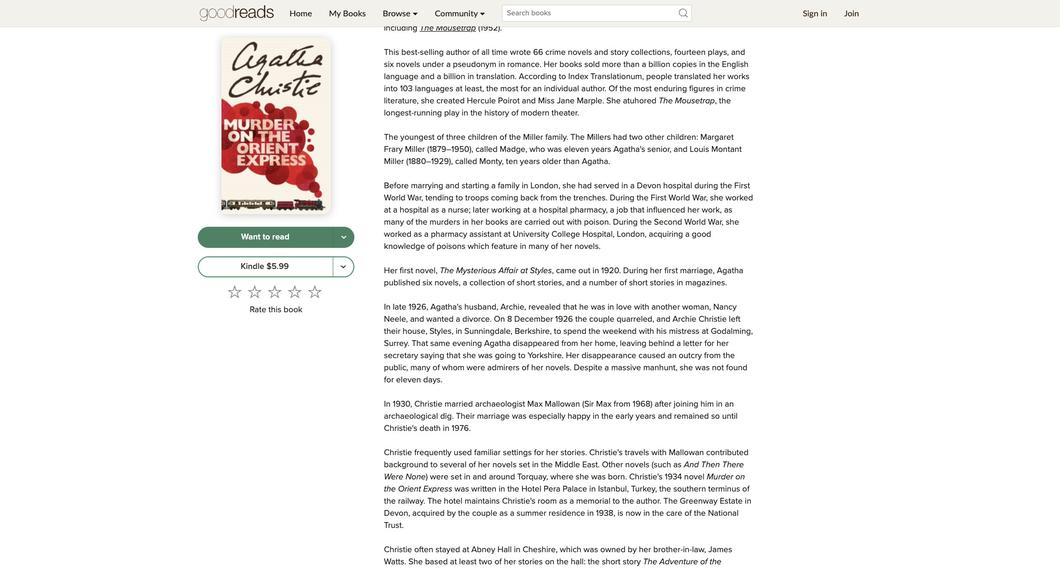 Task type: describe. For each thing, give the bounding box(es) containing it.
want
[[241, 233, 261, 241]]

the adventure of the
[[384, 558, 722, 568]]

sign
[[803, 8, 819, 18]]

the mousetrap link
[[420, 24, 476, 32]]

the for the mysterious affair at styles
[[440, 267, 454, 275]]

browse ▾
[[383, 8, 418, 18]]

were for and then there were none
[[384, 473, 404, 481]]

express
[[423, 485, 453, 494]]

want to read button
[[198, 227, 333, 248]]

rate this book element
[[198, 282, 355, 318]]

rate 4 out of 5 image
[[288, 285, 302, 299]]

the murder of roger ackroyd link
[[384, 12, 494, 20]]

1 vertical spatial mousetrap
[[675, 97, 715, 105]]

orient
[[398, 485, 421, 494]]

there for and then there were none the mousetrap
[[577, 12, 598, 20]]

sign in link
[[795, 0, 836, 26]]

and then there were none
[[384, 461, 744, 481]]

community ▾
[[435, 8, 485, 18]]

rate 3 out of 5 image
[[268, 285, 282, 299]]

▾ for community ▾
[[480, 8, 485, 18]]

home image
[[200, 0, 274, 26]]

home
[[290, 8, 312, 18]]

rate
[[250, 305, 266, 314]]

mousetrap inside the and then there were none the mousetrap
[[436, 24, 476, 32]]

and for and then there were none the mousetrap
[[538, 12, 553, 20]]

of for roger
[[429, 12, 437, 20]]

join link
[[836, 0, 868, 26]]

then for and then there were none the mousetrap
[[555, 12, 574, 20]]

and then there were none the mousetrap
[[420, 12, 642, 32]]

styles
[[530, 267, 552, 275]]

murder on the orient express
[[384, 473, 745, 494]]

rate 1 out of 5 image
[[228, 285, 241, 299]]

mysterious
[[456, 267, 497, 275]]

on
[[736, 473, 745, 481]]

kindle $5.99 link
[[198, 256, 333, 277]]

none for and then there were none the mousetrap
[[622, 12, 642, 20]]

the inside the and then there were none the mousetrap
[[420, 24, 434, 32]]

the mousetrap
[[659, 97, 715, 105]]

browse ▾ link
[[375, 0, 427, 26]]

my books
[[329, 8, 366, 18]]

book
[[284, 305, 303, 314]]

want to read
[[241, 233, 290, 241]]



Task type: vqa. For each thing, say whether or not it's contained in the screenshot.
Express
yes



Task type: locate. For each thing, give the bounding box(es) containing it.
1 vertical spatial of
[[701, 558, 708, 566]]

▾ right community
[[480, 8, 485, 18]]

to
[[263, 233, 270, 241]]

1 vertical spatial and
[[684, 461, 699, 469]]

0 vertical spatial then
[[555, 12, 574, 20]]

0 horizontal spatial ▾
[[413, 8, 418, 18]]

1 horizontal spatial ▾
[[480, 8, 485, 18]]

rate 2 out of 5 image
[[248, 285, 261, 299]]

Search by book title or ISBN text field
[[502, 5, 692, 22]]

none for and then there were none
[[406, 473, 426, 481]]

the mysterious affair at styles
[[440, 267, 552, 275]]

then
[[555, 12, 574, 20], [701, 461, 720, 469]]

the
[[384, 12, 398, 20], [420, 24, 434, 32], [659, 97, 673, 105], [440, 267, 454, 275], [643, 558, 658, 566]]

0 horizontal spatial of
[[429, 12, 437, 20]]

rating 0 out of 5 group
[[225, 282, 325, 302]]

browse
[[383, 8, 411, 18]]

rate this book
[[250, 305, 303, 314]]

roger
[[439, 12, 461, 20]]

there
[[577, 12, 598, 20], [723, 461, 744, 469]]

▾ for browse ▾
[[413, 8, 418, 18]]

in
[[821, 8, 828, 18]]

0 horizontal spatial and
[[538, 12, 553, 20]]

and inside and then there were none
[[684, 461, 699, 469]]

▾
[[413, 8, 418, 18], [480, 8, 485, 18]]

were inside the and then there were none the mousetrap
[[600, 12, 620, 20]]

the inside murder on the orient express
[[384, 485, 396, 494]]

0 vertical spatial there
[[577, 12, 598, 20]]

were for and then there were none the mousetrap
[[600, 12, 620, 20]]

1 vertical spatial then
[[701, 461, 720, 469]]

none inside the and then there were none the mousetrap
[[622, 12, 642, 20]]

mousetrap
[[436, 24, 476, 32], [675, 97, 715, 105]]

sign in
[[803, 8, 828, 18]]

and inside the and then there were none the mousetrap
[[538, 12, 553, 20]]

of
[[429, 12, 437, 20], [701, 558, 708, 566]]

0 vertical spatial of
[[429, 12, 437, 20]]

the for the adventure of the
[[643, 558, 658, 566]]

read
[[272, 233, 290, 241]]

1 horizontal spatial murder
[[707, 473, 734, 481]]

0 horizontal spatial then
[[555, 12, 574, 20]]

0 vertical spatial mousetrap
[[436, 24, 476, 32]]

there for and then there were none
[[723, 461, 744, 469]]

adventure
[[660, 558, 698, 566]]

murder
[[401, 12, 427, 20], [707, 473, 734, 481]]

0 horizontal spatial mousetrap
[[436, 24, 476, 32]]

None search field
[[494, 5, 701, 22]]

1 vertical spatial there
[[723, 461, 744, 469]]

of for the
[[701, 558, 708, 566]]

1 vertical spatial the
[[710, 558, 722, 566]]

2 ▾ from the left
[[480, 8, 485, 18]]

join
[[845, 8, 860, 18]]

then inside and then there were none
[[701, 461, 720, 469]]

of inside the adventure of the
[[701, 558, 708, 566]]

1 horizontal spatial none
[[622, 12, 642, 20]]

then inside the and then there were none the mousetrap
[[555, 12, 574, 20]]

community
[[435, 8, 478, 18]]

0 vertical spatial and
[[538, 12, 553, 20]]

1 horizontal spatial then
[[701, 461, 720, 469]]

kindle $5.99
[[241, 262, 289, 271]]

1 horizontal spatial mousetrap
[[675, 97, 715, 105]]

of right 'adventure'
[[701, 558, 708, 566]]

the
[[384, 485, 396, 494], [710, 558, 722, 566]]

and
[[538, 12, 553, 20], [684, 461, 699, 469]]

1 horizontal spatial were
[[600, 12, 620, 20]]

0 vertical spatial murder
[[401, 12, 427, 20]]

the right 'adventure'
[[710, 558, 722, 566]]

$5.99
[[267, 262, 289, 271]]

and for and then there were none
[[684, 461, 699, 469]]

kindle
[[241, 262, 264, 271]]

this
[[269, 305, 282, 314]]

community ▾ link
[[427, 0, 494, 26]]

there inside and then there were none
[[723, 461, 744, 469]]

rate 5 out of 5 image
[[308, 285, 322, 299]]

the for the murder of roger ackroyd
[[384, 12, 398, 20]]

1 horizontal spatial there
[[723, 461, 744, 469]]

1 vertical spatial murder
[[707, 473, 734, 481]]

then for and then there were none
[[701, 461, 720, 469]]

my books link
[[321, 0, 375, 26]]

0 horizontal spatial the
[[384, 485, 396, 494]]

0 horizontal spatial murder
[[401, 12, 427, 20]]

1 horizontal spatial and
[[684, 461, 699, 469]]

ackroyd
[[463, 12, 494, 20]]

1 horizontal spatial of
[[701, 558, 708, 566]]

1 horizontal spatial the
[[710, 558, 722, 566]]

1 vertical spatial were
[[384, 473, 404, 481]]

1 vertical spatial none
[[406, 473, 426, 481]]

0 horizontal spatial none
[[406, 473, 426, 481]]

0 horizontal spatial were
[[384, 473, 404, 481]]

0 vertical spatial none
[[622, 12, 642, 20]]

0 vertical spatial the
[[384, 485, 396, 494]]

the inside the adventure of the
[[710, 558, 722, 566]]

and then there were none link
[[538, 12, 642, 20]]

affair
[[499, 267, 519, 275]]

0 vertical spatial were
[[600, 12, 620, 20]]

there inside the and then there were none the mousetrap
[[577, 12, 598, 20]]

the left orient at the bottom
[[384, 485, 396, 494]]

0 horizontal spatial there
[[577, 12, 598, 20]]

1 ▾ from the left
[[413, 8, 418, 18]]

none inside and then there were none
[[406, 473, 426, 481]]

of left the roger
[[429, 12, 437, 20]]

at
[[521, 267, 528, 275]]

the murder of roger ackroyd
[[384, 12, 494, 20]]

murder inside murder on the orient express
[[707, 473, 734, 481]]

were inside and then there were none
[[384, 473, 404, 481]]

books
[[343, 8, 366, 18]]

the inside the adventure of the
[[643, 558, 658, 566]]

the for the mousetrap
[[659, 97, 673, 105]]

home link
[[281, 0, 321, 26]]

none
[[622, 12, 642, 20], [406, 473, 426, 481]]

▾ right browse
[[413, 8, 418, 18]]

my
[[329, 8, 341, 18]]

were
[[600, 12, 620, 20], [384, 473, 404, 481]]



